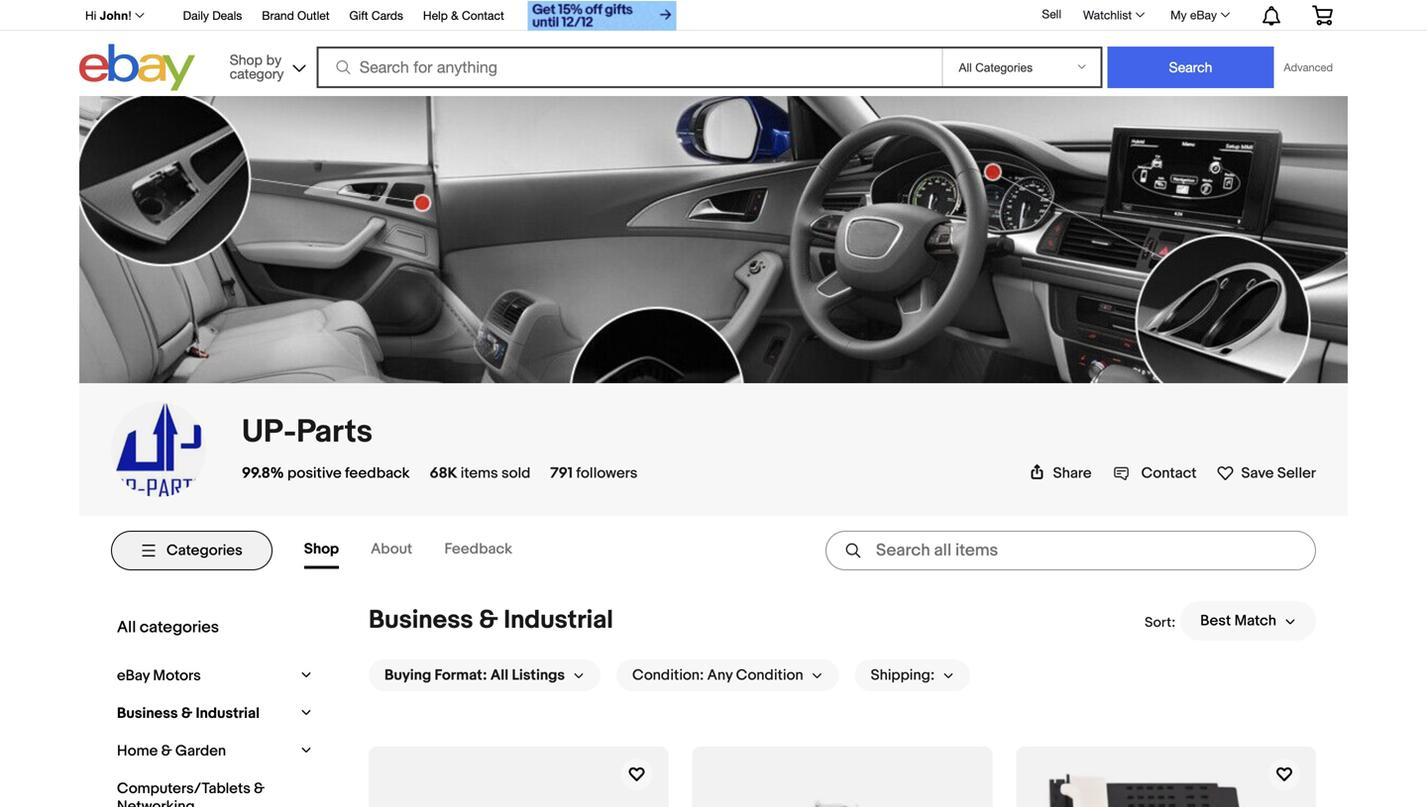 Task type: locate. For each thing, give the bounding box(es) containing it.
gift
[[349, 8, 368, 22]]

& down 'motors'
[[181, 705, 193, 723]]

match
[[1235, 613, 1277, 630]]

industrial up listings
[[504, 606, 613, 636]]

business & industrial
[[369, 606, 613, 636], [117, 705, 260, 723]]

& down 'home & garden' link
[[254, 781, 265, 798]]

1 vertical spatial industrial
[[196, 705, 260, 723]]

1 vertical spatial shop
[[304, 541, 339, 559]]

about
[[371, 541, 413, 559]]

1 horizontal spatial ebay
[[1191, 8, 1217, 22]]

ebay
[[1191, 8, 1217, 22], [117, 668, 150, 685]]

&
[[451, 8, 459, 22], [479, 606, 498, 636], [181, 705, 193, 723], [161, 743, 172, 761], [254, 781, 265, 798]]

business & industrial up 'buying format: all listings' popup button
[[369, 606, 613, 636]]

shop left by
[[230, 52, 263, 68]]

None submit
[[1108, 47, 1274, 88]]

& right help
[[451, 8, 459, 22]]

all categories
[[117, 619, 219, 638]]

99.8%
[[242, 465, 284, 483]]

ebay inside business & industrial tab panel
[[117, 668, 150, 685]]

buying
[[385, 667, 431, 685]]

sort:
[[1145, 615, 1176, 632]]

condition:
[[633, 667, 704, 685]]

shop by category banner
[[74, 0, 1348, 96]]

1 horizontal spatial all
[[491, 667, 509, 685]]

& for business & industrial link
[[181, 705, 193, 723]]

business & industrial link
[[112, 700, 293, 728]]

brand outlet link
[[262, 5, 330, 27]]

0 horizontal spatial ebay
[[117, 668, 150, 685]]

computers/tablets
[[117, 781, 251, 798]]

feedback
[[345, 465, 410, 483]]

all left categories
[[117, 619, 136, 638]]

brand
[[262, 8, 294, 22]]

condition
[[736, 667, 804, 685]]

0 horizontal spatial industrial
[[196, 705, 260, 723]]

category
[[230, 65, 284, 82]]

contact inside help & contact link
[[462, 8, 504, 22]]

0 vertical spatial business
[[369, 606, 473, 636]]

1 vertical spatial all
[[491, 667, 509, 685]]

& inside account navigation
[[451, 8, 459, 22]]

0 vertical spatial ebay
[[1191, 8, 1217, 22]]

1 horizontal spatial shop
[[304, 541, 339, 559]]

categories button
[[111, 531, 272, 571]]

industrial up 'home & garden' link
[[196, 705, 260, 723]]

ebay right my
[[1191, 8, 1217, 22]]

& up 'buying format: all listings' popup button
[[479, 606, 498, 636]]

contact
[[462, 8, 504, 22], [1142, 465, 1197, 483]]

0 horizontal spatial business
[[117, 705, 178, 723]]

positive
[[287, 465, 342, 483]]

0 vertical spatial shop
[[230, 52, 263, 68]]

& inside computers/tablets & networking
[[254, 781, 265, 798]]

0 vertical spatial all
[[117, 619, 136, 638]]

0 vertical spatial contact
[[462, 8, 504, 22]]

industrial
[[504, 606, 613, 636], [196, 705, 260, 723]]

all categories link
[[112, 614, 312, 643]]

my ebay link
[[1160, 3, 1239, 27]]

new t316 stainless steel protector sleeve for 1/8" 3/16" cable railing  : quick view image
[[694, 749, 991, 808]]

watchlist link
[[1073, 3, 1154, 27]]

68k
[[430, 465, 457, 483]]

valve cover gasket for kubota 1c020-14520 v3300 v3600 v3800  : quick view image
[[370, 749, 668, 808]]

contact left save
[[1142, 465, 1197, 483]]

up-parts
[[242, 413, 373, 452]]

new in box for omron temperature controller e5ck-aa1-500 : quick view image
[[1018, 749, 1315, 808]]

1 vertical spatial ebay
[[117, 668, 150, 685]]

0 vertical spatial industrial
[[504, 606, 613, 636]]

format:
[[435, 667, 487, 685]]

0 horizontal spatial shop
[[230, 52, 263, 68]]

0 horizontal spatial business & industrial
[[117, 705, 260, 723]]

gift cards link
[[349, 5, 403, 27]]

tab list containing shop
[[304, 533, 544, 569]]

business up home
[[117, 705, 178, 723]]

none submit inside shop by category banner
[[1108, 47, 1274, 88]]

business
[[369, 606, 473, 636], [117, 705, 178, 723]]

by
[[266, 52, 282, 68]]

followers
[[576, 465, 638, 483]]

save seller
[[1242, 465, 1317, 483]]

business up the buying
[[369, 606, 473, 636]]

gift cards
[[349, 8, 403, 22]]

shop left about
[[304, 541, 339, 559]]

0 horizontal spatial all
[[117, 619, 136, 638]]

0 vertical spatial business & industrial
[[369, 606, 613, 636]]

save seller button
[[1217, 461, 1317, 483]]

& for help & contact link
[[451, 8, 459, 22]]

tab list
[[304, 533, 544, 569]]

shop
[[230, 52, 263, 68], [304, 541, 339, 559]]

1 horizontal spatial contact
[[1142, 465, 1197, 483]]

all right the "format:"
[[491, 667, 509, 685]]

1 vertical spatial contact
[[1142, 465, 1197, 483]]

business & industrial down 'motors'
[[117, 705, 260, 723]]

all
[[117, 619, 136, 638], [491, 667, 509, 685]]

0 horizontal spatial contact
[[462, 8, 504, 22]]

!
[[128, 9, 132, 22]]

ebay motors link
[[112, 663, 293, 690]]

share
[[1053, 465, 1092, 483]]

shop for shop by category
[[230, 52, 263, 68]]

shipping:
[[871, 667, 935, 685]]

contact right help
[[462, 8, 504, 22]]

ebay left 'motors'
[[117, 668, 150, 685]]

& right home
[[161, 743, 172, 761]]

& for 'home & garden' link
[[161, 743, 172, 761]]

1 vertical spatial business
[[117, 705, 178, 723]]

buying format: all listings
[[385, 667, 565, 685]]

watchlist
[[1084, 8, 1132, 22]]

shop inside shop by category
[[230, 52, 263, 68]]

Search all items field
[[826, 531, 1317, 571]]

1 horizontal spatial business & industrial
[[369, 606, 613, 636]]

up parts image
[[111, 400, 206, 500]]

garden
[[175, 743, 226, 761]]

hi john !
[[85, 9, 132, 22]]

help & contact
[[423, 8, 504, 22]]



Task type: describe. For each thing, give the bounding box(es) containing it.
your shopping cart image
[[1312, 5, 1334, 25]]

computers/tablets & networking link
[[112, 776, 305, 808]]

daily
[[183, 8, 209, 22]]

parts
[[296, 413, 373, 452]]

68k items sold
[[430, 465, 531, 483]]

my ebay
[[1171, 8, 1217, 22]]

shop for shop
[[304, 541, 339, 559]]

condition: any condition button
[[617, 660, 839, 692]]

sell
[[1042, 7, 1062, 21]]

home & garden link
[[112, 738, 293, 766]]

condition: any condition
[[633, 667, 804, 685]]

home & garden
[[117, 743, 226, 761]]

99.8% positive feedback
[[242, 465, 410, 483]]

sold
[[502, 465, 531, 483]]

listings
[[512, 667, 565, 685]]

shop by category
[[230, 52, 284, 82]]

daily deals link
[[183, 5, 242, 27]]

1 vertical spatial business & industrial
[[117, 705, 260, 723]]

daily deals
[[183, 8, 242, 22]]

best
[[1201, 613, 1232, 630]]

seller
[[1278, 465, 1317, 483]]

account navigation
[[74, 0, 1348, 33]]

networking
[[117, 798, 195, 808]]

computers/tablets & networking
[[117, 781, 265, 808]]

contact link
[[1114, 465, 1197, 483]]

best match
[[1201, 613, 1277, 630]]

791
[[550, 465, 573, 483]]

deals
[[212, 8, 242, 22]]

up-
[[242, 413, 297, 452]]

1 horizontal spatial industrial
[[504, 606, 613, 636]]

any
[[707, 667, 733, 685]]

save
[[1242, 465, 1274, 483]]

& for computers/tablets & networking link
[[254, 781, 265, 798]]

shop by category button
[[221, 44, 310, 87]]

get an extra 15% off image
[[528, 1, 677, 31]]

advanced
[[1284, 61, 1333, 74]]

items
[[461, 465, 498, 483]]

Search for anything text field
[[320, 49, 938, 86]]

best match button
[[1181, 602, 1317, 641]]

buying format: all listings button
[[369, 660, 601, 692]]

outlet
[[297, 8, 330, 22]]

business & industrial tab panel
[[111, 586, 1317, 808]]

help
[[423, 8, 448, 22]]

motors
[[153, 668, 201, 685]]

1 horizontal spatial business
[[369, 606, 473, 636]]

all inside all categories link
[[117, 619, 136, 638]]

business inside business & industrial link
[[117, 705, 178, 723]]

my
[[1171, 8, 1187, 22]]

advanced link
[[1274, 48, 1343, 87]]

share button
[[1030, 465, 1092, 483]]

help & contact link
[[423, 5, 504, 27]]

shipping: button
[[855, 660, 971, 692]]

brand outlet
[[262, 8, 330, 22]]

home
[[117, 743, 158, 761]]

categories
[[167, 542, 243, 560]]

cards
[[372, 8, 403, 22]]

ebay motors
[[117, 668, 201, 685]]

sell link
[[1033, 7, 1071, 21]]

ebay inside account navigation
[[1191, 8, 1217, 22]]

all inside 'buying format: all listings' popup button
[[491, 667, 509, 685]]

john
[[100, 9, 128, 22]]

feedback
[[445, 541, 512, 559]]

hi
[[85, 9, 96, 22]]

categories
[[140, 619, 219, 638]]

791 followers
[[550, 465, 638, 483]]

up-parts link
[[242, 413, 373, 452]]



Task type: vqa. For each thing, say whether or not it's contained in the screenshot.
bottommost Business & Industrial
yes



